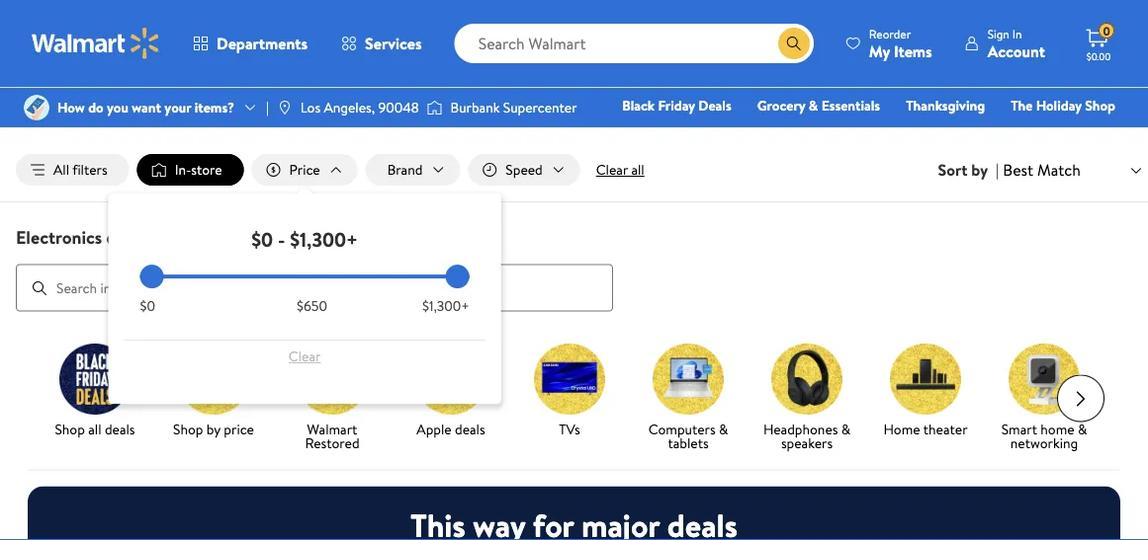 Task type: describe. For each thing, give the bounding box(es) containing it.
walmart restored image
[[297, 344, 368, 415]]

| inside sort and filter section element
[[996, 159, 999, 181]]

Electronics deals search field
[[0, 225, 1148, 312]]

in
[[1012, 25, 1022, 42]]

0
[[1103, 22, 1110, 39]]

the holiday shop link
[[1002, 95, 1124, 116]]

store.
[[790, 61, 819, 77]]

shop all deals image
[[59, 344, 131, 415]]

registry
[[1065, 124, 1116, 143]]

deals
[[698, 96, 732, 115]]

walmart restored link
[[281, 344, 384, 455]]

friday
[[658, 96, 695, 115]]

los
[[300, 98, 321, 117]]

price
[[289, 160, 320, 180]]

clear for clear all
[[596, 160, 628, 180]]

clear for clear
[[289, 347, 321, 366]]

grocery & essentials link
[[748, 95, 889, 116]]

 image for how
[[24, 95, 49, 121]]

& for computers
[[719, 420, 728, 439]]

price button
[[252, 154, 358, 186]]

shop left price
[[173, 420, 203, 439]]

sort by |
[[938, 159, 999, 181]]

best
[[1003, 159, 1034, 181]]

match
[[1037, 159, 1081, 181]]

burbank supercenter
[[451, 98, 577, 117]]

store
[[191, 160, 222, 180]]

in-store
[[175, 160, 222, 180]]

thanksgiving link
[[897, 95, 994, 116]]

shop right toy
[[875, 124, 906, 143]]

by for sort
[[972, 159, 988, 181]]

services button
[[324, 20, 439, 67]]

$650
[[297, 297, 327, 316]]

all for clear
[[631, 160, 645, 180]]

tvs
[[559, 420, 580, 439]]

tvs link
[[518, 344, 621, 441]]

sign in account
[[988, 25, 1045, 62]]

search icon image
[[786, 36, 802, 51]]

shop all deals
[[55, 420, 135, 439]]

in-
[[175, 160, 191, 180]]

clear all button
[[588, 154, 652, 186]]

supplies
[[457, 61, 498, 77]]

in-
[[776, 61, 790, 77]]

brand button
[[366, 154, 460, 186]]

how do you want your items?
[[57, 98, 234, 117]]

speed
[[506, 160, 543, 180]]

you
[[107, 98, 128, 117]]

headphones
[[763, 420, 838, 439]]

 image for los
[[277, 100, 293, 116]]

shop inside the holiday shop gift finder
[[1085, 96, 1116, 115]]

fashion
[[994, 124, 1039, 143]]

brand
[[387, 160, 423, 180]]

angeles,
[[324, 98, 375, 117]]

be
[[715, 61, 727, 77]]

sort and filter section element
[[0, 138, 1148, 202]]

$0 for $0 - $1,300+
[[251, 226, 273, 253]]

black friday deals
[[622, 96, 732, 115]]

fashion link
[[985, 123, 1048, 144]]

restored
[[305, 434, 360, 453]]

$0 range field
[[140, 275, 469, 279]]

the
[[1011, 96, 1033, 115]]

no
[[524, 61, 539, 77]]

toy shop link
[[843, 123, 915, 144]]

home theater link
[[874, 344, 977, 441]]

black
[[622, 96, 655, 115]]

apple deals image
[[415, 344, 487, 415]]

grocery & essentials
[[757, 96, 880, 115]]

shop all deals link
[[44, 344, 146, 441]]

last.
[[501, 61, 521, 77]]

& inside smart home & networking
[[1078, 420, 1087, 439]]

electronics for electronics deals
[[16, 225, 102, 250]]

headphones & speakers link
[[756, 344, 858, 455]]

speed button
[[468, 154, 580, 186]]

grocery
[[757, 96, 805, 115]]

smart home & networking link
[[993, 344, 1096, 455]]

select
[[605, 61, 637, 77]]

sign
[[988, 25, 1010, 42]]

$0 - $1,300+
[[251, 226, 358, 253]]

registry link
[[1056, 123, 1124, 144]]

not
[[694, 61, 712, 77]]

by for shop
[[207, 420, 221, 439]]

all filters
[[53, 160, 108, 180]]

epic
[[383, 11, 427, 44]]

the holiday shop gift finder
[[667, 96, 1116, 143]]

essentials
[[822, 96, 880, 115]]

gift
[[667, 124, 691, 143]]

all for shop
[[88, 420, 101, 439]]

reorder my items
[[869, 25, 932, 62]]

walmart image
[[32, 28, 160, 59]]

miss
[[684, 11, 730, 44]]

thanksgiving
[[906, 96, 985, 115]]

electronics link
[[750, 123, 835, 144]]

reorder
[[869, 25, 911, 42]]

don't
[[620, 11, 679, 44]]

home theater image
[[890, 344, 961, 415]]



Task type: vqa. For each thing, say whether or not it's contained in the screenshot.
Reorder
yes



Task type: locate. For each thing, give the bounding box(es) containing it.
shop down shop all deals image
[[55, 420, 85, 439]]

by right sort
[[972, 159, 988, 181]]

electronics up search icon on the bottom of page
[[16, 225, 102, 250]]

0 vertical spatial all
[[631, 160, 645, 180]]

1 vertical spatial home
[[884, 420, 920, 439]]

my
[[869, 40, 890, 62]]

services
[[365, 33, 422, 54]]

by left price
[[207, 420, 221, 439]]

by
[[972, 159, 988, 181], [207, 420, 221, 439]]

best match button
[[999, 157, 1148, 183]]

electronics for electronics
[[759, 124, 826, 143]]

speakers
[[781, 434, 833, 453]]

all
[[631, 160, 645, 180], [88, 420, 101, 439]]

 image right 90048
[[427, 98, 443, 118]]

-
[[278, 226, 285, 253]]

2 horizontal spatial  image
[[427, 98, 443, 118]]

clear down $650
[[289, 347, 321, 366]]

shop up registry
[[1085, 96, 1116, 115]]

clear down black at the right
[[596, 160, 628, 180]]

$1300 range field
[[140, 275, 469, 279]]

& for headphones
[[841, 420, 851, 439]]

0 horizontal spatial $1,300+
[[290, 226, 358, 253]]

electronics deals
[[16, 225, 146, 250]]

items?
[[195, 98, 234, 117]]

apple deals link
[[400, 344, 502, 441]]

limited
[[329, 61, 368, 77]]

0 vertical spatial $0
[[251, 226, 273, 253]]

headphones & speakers
[[763, 420, 851, 453]]

headphones and speakers image
[[771, 344, 843, 415]]

electronics down grocery
[[759, 124, 826, 143]]

computers and tablets image
[[653, 344, 724, 415]]

0 horizontal spatial clear
[[289, 347, 321, 366]]

by inside sort and filter section element
[[972, 159, 988, 181]]

all inside button
[[631, 160, 645, 180]]

burbank
[[451, 98, 500, 117]]

your
[[165, 98, 191, 117]]

| left best
[[996, 159, 999, 181]]

walmart restored
[[305, 420, 360, 453]]

$1,300+ up $0 range field on the left bottom of the page
[[290, 226, 358, 253]]

rain
[[542, 61, 561, 77]]

account
[[988, 40, 1045, 62]]

clear inside sort and filter section element
[[596, 160, 628, 180]]

next slide for chipmodulewithimages list image
[[1057, 375, 1105, 423]]

1 horizontal spatial electronics
[[759, 124, 826, 143]]

deals for apple deals
[[455, 420, 485, 439]]

1 horizontal spatial  image
[[277, 100, 293, 116]]

0 vertical spatial $1,300+
[[290, 226, 358, 253]]

1 horizontal spatial |
[[996, 159, 999, 181]]

0 horizontal spatial  image
[[24, 95, 49, 121]]

 image left how
[[24, 95, 49, 121]]

smart
[[1002, 420, 1037, 439]]

|
[[266, 98, 269, 117], [996, 159, 999, 181]]

& right tablets
[[719, 420, 728, 439]]

0 vertical spatial electronics
[[759, 124, 826, 143]]

1 vertical spatial electronics
[[16, 225, 102, 250]]

home for home
[[932, 124, 968, 143]]

& inside headphones & speakers
[[841, 420, 851, 439]]

0 horizontal spatial electronics
[[16, 225, 102, 250]]

checks.
[[564, 61, 602, 77]]

networking
[[1011, 434, 1078, 453]]

electronics inside search box
[[16, 225, 102, 250]]

deals
[[106, 225, 146, 250], [105, 420, 135, 439], [455, 420, 485, 439]]

items
[[639, 61, 668, 77]]

home
[[932, 124, 968, 143], [884, 420, 920, 439]]

$1,300+ up apple deals image
[[422, 297, 469, 316]]

1 horizontal spatial $1,300+
[[422, 297, 469, 316]]

0 vertical spatial |
[[266, 98, 269, 117]]

tablets
[[668, 434, 709, 453]]

electronics
[[759, 124, 826, 143], [16, 225, 102, 250]]

home
[[1041, 420, 1075, 439]]

 image
[[24, 95, 49, 121], [427, 98, 443, 118], [277, 100, 293, 116]]

 image for burbank
[[427, 98, 443, 118]]

1 vertical spatial |
[[996, 159, 999, 181]]

1 vertical spatial all
[[88, 420, 101, 439]]

0 horizontal spatial |
[[266, 98, 269, 117]]

items
[[894, 40, 932, 62]]

do
[[88, 98, 104, 117]]

$0 down the electronics deals
[[140, 297, 155, 316]]

deals down the filters
[[106, 225, 146, 250]]

home down thanksgiving
[[932, 124, 968, 143]]

Search in electronics deals search field
[[16, 265, 613, 312]]

price
[[224, 420, 254, 439]]

0 vertical spatial by
[[972, 159, 988, 181]]

want
[[132, 98, 161, 117]]

search image
[[32, 281, 47, 296]]

gifts.
[[561, 11, 615, 44]]

1 vertical spatial clear
[[289, 347, 321, 366]]

home left 'theater'
[[884, 420, 920, 439]]

supercenter
[[503, 98, 577, 117]]

home for home theater
[[884, 420, 920, 439]]

1 vertical spatial $1,300+
[[422, 297, 469, 316]]

may
[[670, 61, 691, 77]]

shop by price image
[[178, 344, 249, 415]]

computers & tablets link
[[637, 344, 740, 455]]

0 horizontal spatial all
[[88, 420, 101, 439]]

1 horizontal spatial all
[[631, 160, 645, 180]]

deals inside search box
[[106, 225, 146, 250]]

1 horizontal spatial home
[[932, 124, 968, 143]]

0 horizontal spatial home
[[884, 420, 920, 439]]

limited quantities. while supplies last. no rain checks. select items may not be available in-store.
[[329, 61, 819, 77]]

smart home & networking
[[1002, 420, 1087, 453]]

0 horizontal spatial by
[[207, 420, 221, 439]]

epic savings. top gifts. don't miss it!
[[383, 11, 758, 44]]

1 vertical spatial by
[[207, 420, 221, 439]]

sort
[[938, 159, 968, 181]]

$0 for $0
[[140, 297, 155, 316]]

deals down shop all deals image
[[105, 420, 135, 439]]

shop by price link
[[162, 344, 265, 441]]

computers
[[648, 420, 716, 439]]

Search search field
[[455, 24, 814, 63]]

black friday deals link
[[613, 95, 740, 116]]

home link
[[923, 123, 977, 144]]

& inside 'computers & tablets'
[[719, 420, 728, 439]]

computers & tablets
[[648, 420, 728, 453]]

clear all
[[596, 160, 645, 180]]

home theater
[[884, 420, 968, 439]]

$0 left -
[[251, 226, 273, 253]]

filters
[[72, 160, 108, 180]]

deals right apple
[[455, 420, 485, 439]]

apple
[[417, 420, 452, 439]]

& for grocery
[[809, 96, 818, 115]]

quantities.
[[370, 61, 423, 77]]

clear
[[596, 160, 628, 180], [289, 347, 321, 366]]

tvs image
[[534, 344, 605, 415]]

0 horizontal spatial $0
[[140, 297, 155, 316]]

1 horizontal spatial $0
[[251, 226, 273, 253]]

$0
[[251, 226, 273, 253], [140, 297, 155, 316]]

departments
[[217, 33, 308, 54]]

90048
[[378, 98, 419, 117]]

all down black at the right
[[631, 160, 645, 180]]

toy
[[852, 124, 872, 143]]

all down shop all deals image
[[88, 420, 101, 439]]

smart home and networking image
[[1009, 344, 1080, 415]]

$1,300+
[[290, 226, 358, 253], [422, 297, 469, 316]]

1 vertical spatial $0
[[140, 297, 155, 316]]

0 vertical spatial clear
[[596, 160, 628, 180]]

deals for electronics deals
[[106, 225, 146, 250]]

available
[[730, 61, 774, 77]]

& right grocery
[[809, 96, 818, 115]]

clear button
[[140, 341, 469, 373]]

shop
[[1085, 96, 1116, 115], [875, 124, 906, 143], [55, 420, 85, 439], [173, 420, 203, 439]]

holiday
[[1036, 96, 1082, 115]]

| left the 'los'
[[266, 98, 269, 117]]

theater
[[923, 420, 968, 439]]

finder
[[694, 124, 733, 143]]

best match
[[1003, 159, 1081, 181]]

 image left the 'los'
[[277, 100, 293, 116]]

1 horizontal spatial clear
[[596, 160, 628, 180]]

& right home
[[1078, 420, 1087, 439]]

Walmart Site-Wide search field
[[455, 24, 814, 63]]

1 horizontal spatial by
[[972, 159, 988, 181]]

all
[[53, 160, 69, 180]]

0 vertical spatial home
[[932, 124, 968, 143]]

in-store button
[[137, 154, 244, 186]]

& right the speakers
[[841, 420, 851, 439]]



